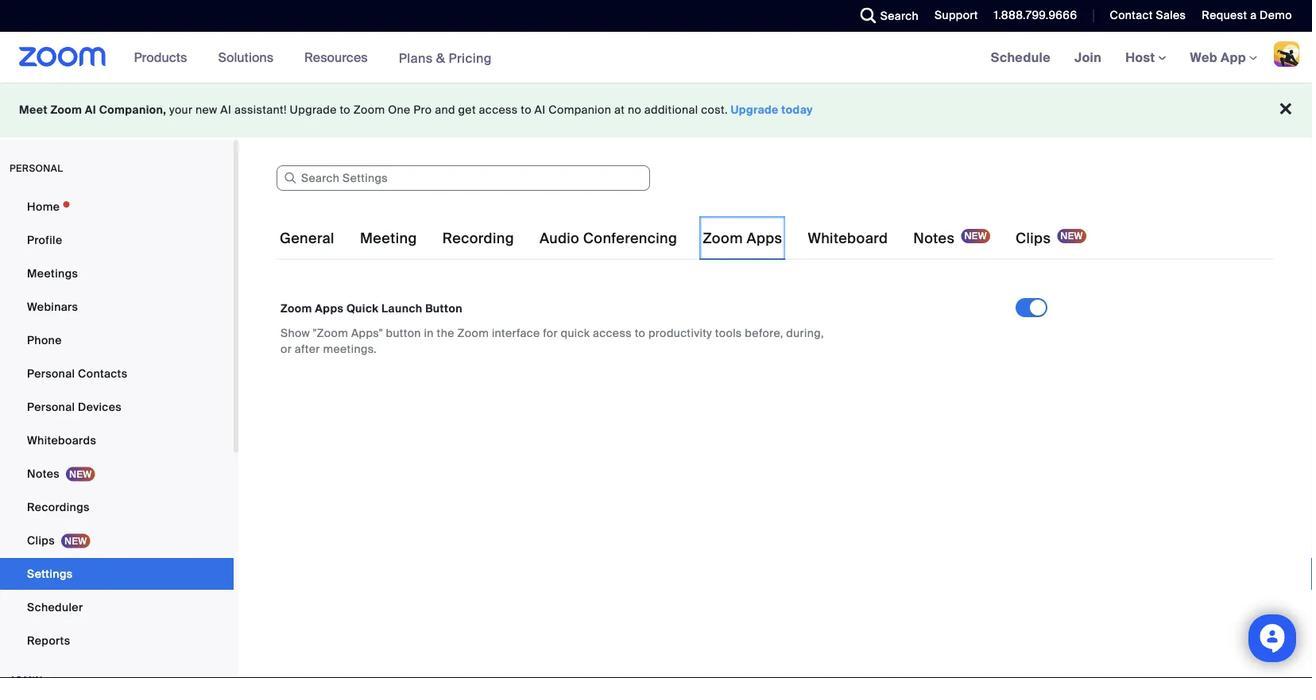 Task type: describe. For each thing, give the bounding box(es) containing it.
search button
[[849, 0, 923, 32]]

personal contacts
[[27, 366, 128, 381]]

products
[[134, 49, 187, 66]]

webinars link
[[0, 291, 234, 323]]

meetings
[[27, 266, 78, 281]]

no
[[628, 103, 642, 117]]

resources button
[[305, 32, 375, 83]]

join
[[1075, 49, 1102, 66]]

zoom inside show "zoom apps" button in the zoom interface for quick access to productivity tools before, during, or after meetings.
[[458, 326, 489, 340]]

sales
[[1156, 8, 1186, 23]]

contacts
[[78, 366, 128, 381]]

"zoom
[[313, 326, 348, 340]]

settings link
[[0, 558, 234, 590]]

meetings navigation
[[979, 32, 1313, 84]]

personal for personal contacts
[[27, 366, 75, 381]]

cost.
[[701, 103, 728, 117]]

upgrade today link
[[731, 103, 813, 117]]

search
[[881, 8, 919, 23]]

your
[[169, 103, 193, 117]]

plans & pricing
[[399, 49, 492, 66]]

3 ai from the left
[[535, 103, 546, 117]]

profile link
[[0, 224, 234, 256]]

a
[[1251, 8, 1257, 23]]

today
[[782, 103, 813, 117]]

webinars
[[27, 299, 78, 314]]

1 upgrade from the left
[[290, 103, 337, 117]]

show "zoom apps" button in the zoom interface for quick access to productivity tools before, during, or after meetings.
[[281, 326, 824, 356]]

phone
[[27, 333, 62, 347]]

access inside meet zoom ai companion, footer
[[479, 103, 518, 117]]

schedule
[[991, 49, 1051, 66]]

clips inside tabs of my account settings page tab list
[[1016, 229, 1051, 248]]

1 horizontal spatial to
[[521, 103, 532, 117]]

meetings link
[[0, 258, 234, 289]]

meet zoom ai companion, your new ai assistant! upgrade to zoom one pro and get access to ai companion at no additional cost. upgrade today
[[19, 103, 813, 117]]

clips link
[[0, 525, 234, 557]]

plans
[[399, 49, 433, 66]]

devices
[[78, 400, 122, 414]]

at
[[615, 103, 625, 117]]

notes inside tabs of my account settings page tab list
[[914, 229, 955, 248]]

for
[[543, 326, 558, 340]]

profile
[[27, 233, 62, 247]]

scheduler link
[[0, 592, 234, 623]]

before,
[[745, 326, 784, 340]]

demo
[[1260, 8, 1293, 23]]

pro
[[414, 103, 432, 117]]

host
[[1126, 49, 1159, 66]]

additional
[[645, 103, 698, 117]]

join link
[[1063, 32, 1114, 83]]

quick
[[561, 326, 590, 340]]

conferencing
[[583, 229, 678, 248]]

access inside show "zoom apps" button in the zoom interface for quick access to productivity tools before, during, or after meetings.
[[593, 326, 632, 340]]

meet
[[19, 103, 48, 117]]

reports link
[[0, 625, 234, 657]]

recording
[[443, 229, 514, 248]]

&
[[436, 49, 445, 66]]

one
[[388, 103, 411, 117]]

productivity
[[649, 326, 712, 340]]

whiteboard
[[808, 229, 888, 248]]

support
[[935, 8, 979, 23]]

settings
[[27, 566, 73, 581]]

banner containing products
[[0, 32, 1313, 84]]

companion
[[549, 103, 612, 117]]

clips inside personal menu menu
[[27, 533, 55, 548]]

apps for zoom apps quick launch button
[[315, 301, 344, 316]]

product information navigation
[[122, 32, 504, 84]]

solutions button
[[218, 32, 281, 83]]

meeting
[[360, 229, 417, 248]]

apps"
[[351, 326, 383, 340]]

meet zoom ai companion, footer
[[0, 83, 1313, 138]]

assistant!
[[235, 103, 287, 117]]

recordings
[[27, 500, 90, 514]]

contact sales
[[1110, 8, 1186, 23]]

request
[[1202, 8, 1248, 23]]

contact
[[1110, 8, 1153, 23]]

in
[[424, 326, 434, 340]]

host button
[[1126, 49, 1167, 66]]

meetings.
[[323, 341, 377, 356]]

reports
[[27, 633, 70, 648]]



Task type: locate. For each thing, give the bounding box(es) containing it.
2 horizontal spatial ai
[[535, 103, 546, 117]]

personal
[[10, 162, 63, 175]]

interface
[[492, 326, 540, 340]]

1 vertical spatial clips
[[27, 533, 55, 548]]

access right quick
[[593, 326, 632, 340]]

tools
[[715, 326, 742, 340]]

zoom
[[50, 103, 82, 117], [354, 103, 385, 117], [703, 229, 743, 248], [281, 301, 312, 316], [458, 326, 489, 340]]

new
[[196, 103, 218, 117]]

web app button
[[1191, 49, 1258, 66]]

solutions
[[218, 49, 274, 66]]

phone link
[[0, 324, 234, 356]]

recordings link
[[0, 491, 234, 523]]

to down resources dropdown button
[[340, 103, 351, 117]]

1 horizontal spatial access
[[593, 326, 632, 340]]

and
[[435, 103, 455, 117]]

upgrade right cost.
[[731, 103, 779, 117]]

products button
[[134, 32, 194, 83]]

0 vertical spatial access
[[479, 103, 518, 117]]

zoom inside tabs of my account settings page tab list
[[703, 229, 743, 248]]

after
[[295, 341, 320, 356]]

apps inside tabs of my account settings page tab list
[[747, 229, 783, 248]]

ai left companion
[[535, 103, 546, 117]]

0 vertical spatial apps
[[747, 229, 783, 248]]

apps for zoom apps
[[747, 229, 783, 248]]

notes
[[914, 229, 955, 248], [27, 466, 60, 481]]

1 vertical spatial access
[[593, 326, 632, 340]]

to left productivity
[[635, 326, 646, 340]]

zoom apps
[[703, 229, 783, 248]]

during,
[[787, 326, 824, 340]]

to left companion
[[521, 103, 532, 117]]

personal menu menu
[[0, 191, 234, 658]]

button
[[425, 301, 463, 316]]

1 vertical spatial personal
[[27, 400, 75, 414]]

1.888.799.9666
[[994, 8, 1078, 23]]

1 horizontal spatial notes
[[914, 229, 955, 248]]

1 vertical spatial apps
[[315, 301, 344, 316]]

ai
[[85, 103, 96, 117], [220, 103, 232, 117], [535, 103, 546, 117]]

web app
[[1191, 49, 1247, 66]]

pricing
[[449, 49, 492, 66]]

1 horizontal spatial upgrade
[[731, 103, 779, 117]]

button
[[386, 326, 421, 340]]

personal
[[27, 366, 75, 381], [27, 400, 75, 414]]

banner
[[0, 32, 1313, 84]]

0 horizontal spatial upgrade
[[290, 103, 337, 117]]

zoom apps quick launch button
[[281, 301, 463, 316]]

access
[[479, 103, 518, 117], [593, 326, 632, 340]]

2 personal from the top
[[27, 400, 75, 414]]

0 vertical spatial personal
[[27, 366, 75, 381]]

tabs of my account settings page tab list
[[277, 216, 1090, 261]]

1 horizontal spatial apps
[[747, 229, 783, 248]]

to
[[340, 103, 351, 117], [521, 103, 532, 117], [635, 326, 646, 340]]

personal for personal devices
[[27, 400, 75, 414]]

1 horizontal spatial clips
[[1016, 229, 1051, 248]]

personal up "whiteboards" at bottom left
[[27, 400, 75, 414]]

1 vertical spatial notes
[[27, 466, 60, 481]]

contact sales link
[[1098, 0, 1190, 32], [1110, 8, 1186, 23]]

home
[[27, 199, 60, 214]]

whiteboards link
[[0, 425, 234, 456]]

0 horizontal spatial clips
[[27, 533, 55, 548]]

0 horizontal spatial to
[[340, 103, 351, 117]]

personal devices
[[27, 400, 122, 414]]

2 upgrade from the left
[[731, 103, 779, 117]]

whiteboards
[[27, 433, 96, 448]]

0 horizontal spatial access
[[479, 103, 518, 117]]

launch
[[382, 301, 423, 316]]

access right the get
[[479, 103, 518, 117]]

1.888.799.9666 button
[[983, 0, 1082, 32], [994, 8, 1078, 23]]

1 ai from the left
[[85, 103, 96, 117]]

1 personal from the top
[[27, 366, 75, 381]]

upgrade down product information navigation at top left
[[290, 103, 337, 117]]

Search Settings text field
[[277, 165, 650, 191]]

plans & pricing link
[[399, 49, 492, 66], [399, 49, 492, 66]]

app
[[1221, 49, 1247, 66]]

audio conferencing
[[540, 229, 678, 248]]

the
[[437, 326, 455, 340]]

0 vertical spatial notes
[[914, 229, 955, 248]]

personal down phone
[[27, 366, 75, 381]]

2 ai from the left
[[220, 103, 232, 117]]

scheduler
[[27, 600, 83, 615]]

companion,
[[99, 103, 166, 117]]

ai right new
[[220, 103, 232, 117]]

clips
[[1016, 229, 1051, 248], [27, 533, 55, 548]]

home link
[[0, 191, 234, 223]]

profile picture image
[[1274, 41, 1300, 67]]

personal devices link
[[0, 391, 234, 423]]

1 horizontal spatial ai
[[220, 103, 232, 117]]

ai left companion,
[[85, 103, 96, 117]]

notes link
[[0, 458, 234, 490]]

resources
[[305, 49, 368, 66]]

0 horizontal spatial ai
[[85, 103, 96, 117]]

zoom logo image
[[19, 47, 106, 67]]

web
[[1191, 49, 1218, 66]]

personal contacts link
[[0, 358, 234, 390]]

0 horizontal spatial notes
[[27, 466, 60, 481]]

0 vertical spatial clips
[[1016, 229, 1051, 248]]

or
[[281, 341, 292, 356]]

request a demo link
[[1190, 0, 1313, 32], [1202, 8, 1293, 23]]

general
[[280, 229, 335, 248]]

get
[[458, 103, 476, 117]]

to inside show "zoom apps" button in the zoom interface for quick access to productivity tools before, during, or after meetings.
[[635, 326, 646, 340]]

schedule link
[[979, 32, 1063, 83]]

notes inside personal menu menu
[[27, 466, 60, 481]]

support link
[[923, 0, 983, 32], [935, 8, 979, 23]]

audio
[[540, 229, 580, 248]]

show
[[281, 326, 310, 340]]

quick
[[347, 301, 379, 316]]

0 horizontal spatial apps
[[315, 301, 344, 316]]

upgrade
[[290, 103, 337, 117], [731, 103, 779, 117]]

request a demo
[[1202, 8, 1293, 23]]

2 horizontal spatial to
[[635, 326, 646, 340]]



Task type: vqa. For each thing, say whether or not it's contained in the screenshot.
ADMIN
no



